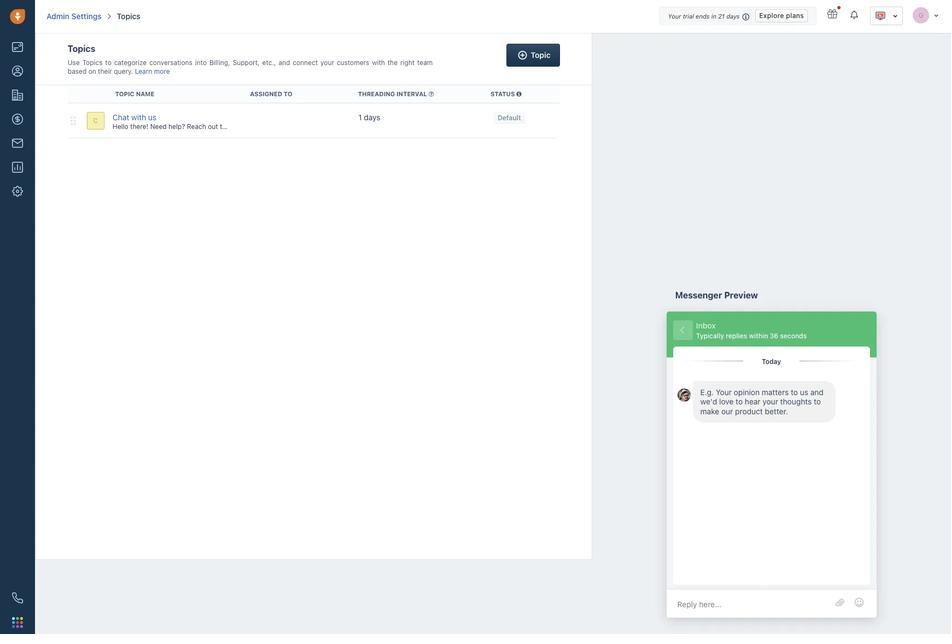 Task type: locate. For each thing, give the bounding box(es) containing it.
topic button
[[507, 44, 560, 67]]

their
[[98, 67, 112, 75]]

today
[[762, 358, 781, 366]]

0 vertical spatial your
[[321, 59, 334, 67]]

your for connect
[[321, 59, 334, 67]]

0 vertical spatial days
[[726, 13, 740, 20]]

1 vertical spatial and
[[810, 388, 824, 397]]

with right chat
[[131, 112, 146, 122]]

1 horizontal spatial your
[[716, 388, 732, 397]]

your right the connect
[[321, 59, 334, 67]]

topic
[[531, 50, 551, 60]]

0 horizontal spatial us
[[148, 112, 156, 122]]

billing,
[[209, 59, 230, 67]]

0 horizontal spatial with
[[131, 112, 146, 122]]

1 horizontal spatial your
[[763, 397, 778, 406]]

us
[[148, 112, 156, 122], [800, 388, 808, 397]]

your
[[668, 13, 681, 20], [716, 388, 732, 397]]

0 horizontal spatial and
[[279, 59, 290, 67]]

1 horizontal spatial us
[[800, 388, 808, 397]]

the
[[388, 59, 398, 67]]

1 horizontal spatial and
[[810, 388, 824, 397]]

learn more
[[135, 67, 170, 75]]

support,
[[233, 59, 260, 67]]

c
[[93, 117, 98, 125]]

to
[[105, 59, 111, 67], [791, 388, 798, 397], [736, 397, 743, 406], [814, 397, 821, 406]]

messenger
[[675, 290, 722, 300]]

ic_back image
[[679, 324, 687, 337]]

with left "the"
[[372, 59, 385, 67]]

to down the "opinion"
[[736, 397, 743, 406]]

thoughts
[[780, 397, 812, 406]]

1 vertical spatial your
[[763, 397, 778, 406]]

connect
[[293, 59, 318, 67]]

default
[[498, 114, 521, 122]]

use topics to categorize conversations into billing, support, etc., and connect your customers with the right team based on their query.
[[68, 59, 433, 75]]

us down name
[[148, 112, 156, 122]]

to inside "use topics to categorize conversations into billing, support, etc., and connect your customers with the right team based on their query."
[[105, 59, 111, 67]]

and up thoughts
[[810, 388, 824, 397]]

your inside "use topics to categorize conversations into billing, support, etc., and connect your customers with the right team based on their query."
[[321, 59, 334, 67]]

phone element
[[7, 587, 28, 609]]

etc.,
[[262, 59, 276, 67]]

your
[[321, 59, 334, 67], [763, 397, 778, 406]]

more
[[154, 67, 170, 75]]

days right 1
[[364, 112, 380, 122]]

settings
[[71, 11, 102, 21]]

and right etc.,
[[279, 59, 290, 67]]

0 horizontal spatial days
[[364, 112, 380, 122]]

topics inside "use topics to categorize conversations into billing, support, etc., and connect your customers with the right team based on their query."
[[82, 59, 103, 67]]

to up their
[[105, 59, 111, 67]]

bell regular image
[[850, 10, 859, 20]]

with
[[372, 59, 385, 67], [131, 112, 146, 122]]

ic_arrow_down image
[[934, 12, 939, 18], [893, 12, 898, 20]]

2 vertical spatial topics
[[82, 59, 103, 67]]

with inside "use topics to categorize conversations into billing, support, etc., and connect your customers with the right team based on their query."
[[372, 59, 385, 67]]

chat with us link
[[113, 112, 156, 122]]

your down the matters
[[763, 397, 778, 406]]

topics up use
[[68, 44, 95, 54]]

0 vertical spatial and
[[279, 59, 290, 67]]

0 horizontal spatial ic_arrow_down image
[[893, 12, 898, 20]]

your up love
[[716, 388, 732, 397]]

ic_info_icon image
[[742, 12, 750, 21]]

topics
[[117, 11, 140, 21], [68, 44, 95, 54], [82, 59, 103, 67]]

phone image
[[12, 593, 23, 604]]

your inside e.g. your opinion matters to us and we'd love to hear your thoughts to make our product better.
[[716, 388, 732, 397]]

0 vertical spatial your
[[668, 13, 681, 20]]

topics right settings
[[117, 11, 140, 21]]

your left trial
[[668, 13, 681, 20]]

name
[[136, 90, 154, 97]]

opinion
[[734, 388, 760, 397]]

1 ic_arrow_down image from the left
[[934, 12, 939, 18]]

product
[[735, 407, 763, 416]]

us up thoughts
[[800, 388, 808, 397]]

1 vertical spatial us
[[800, 388, 808, 397]]

and
[[279, 59, 290, 67], [810, 388, 824, 397]]

chat
[[113, 112, 129, 122]]

topics up on
[[82, 59, 103, 67]]

e.g. your opinion matters to us and we'd love to hear your thoughts to make our product better.
[[700, 388, 824, 416]]

team
[[417, 59, 433, 67]]

1 horizontal spatial with
[[372, 59, 385, 67]]

your inside e.g. your opinion matters to us and we'd love to hear your thoughts to make our product better.
[[763, 397, 778, 406]]

days
[[726, 13, 740, 20], [364, 112, 380, 122]]

1 horizontal spatial ic_arrow_down image
[[934, 12, 939, 18]]

use
[[68, 59, 80, 67]]

info circle image
[[516, 91, 522, 97]]

in
[[711, 13, 716, 20]]

days right "21"
[[726, 13, 740, 20]]

and inside e.g. your opinion matters to us and we'd love to hear your thoughts to make our product better.
[[810, 388, 824, 397]]

0 vertical spatial with
[[372, 59, 385, 67]]

explore
[[759, 11, 784, 20]]

0 horizontal spatial your
[[321, 59, 334, 67]]

interval
[[397, 90, 427, 97]]

replies
[[726, 332, 747, 340]]

1 vertical spatial your
[[716, 388, 732, 397]]

admin
[[46, 11, 69, 21]]

hear
[[745, 397, 761, 406]]



Task type: describe. For each thing, give the bounding box(es) containing it.
topic
[[115, 90, 134, 97]]

we'd
[[700, 397, 717, 406]]

explore plans
[[759, 11, 804, 20]]

inbox
[[696, 321, 716, 330]]

missing translation "unavailable" for locale "en-us" image
[[875, 10, 886, 21]]

2 ic_arrow_down image from the left
[[893, 12, 898, 20]]

1 horizontal spatial days
[[726, 13, 740, 20]]

1 days
[[358, 112, 380, 122]]

messenger preview
[[675, 290, 758, 300]]

21
[[718, 13, 725, 20]]

plans
[[786, 11, 804, 20]]

and inside "use topics to categorize conversations into billing, support, etc., and connect your customers with the right team based on their query."
[[279, 59, 290, 67]]

based
[[68, 67, 87, 75]]

learn more link
[[135, 67, 170, 75]]

better.
[[765, 407, 788, 416]]

chat with us
[[113, 112, 156, 122]]

admin settings link
[[46, 11, 102, 22]]

admin settings
[[46, 11, 102, 21]]

your trial ends in 21 days
[[668, 13, 740, 20]]

into
[[195, 59, 207, 67]]

1
[[358, 112, 362, 122]]

our
[[721, 407, 733, 416]]

ends
[[696, 13, 710, 20]]

matters
[[762, 388, 789, 397]]

conversations
[[149, 59, 192, 67]]

trial
[[683, 13, 694, 20]]

categorize
[[114, 59, 147, 67]]

us inside e.g. your opinion matters to us and we'd love to hear your thoughts to make our product better.
[[800, 388, 808, 397]]

learn
[[135, 67, 152, 75]]

assigned to
[[250, 90, 292, 97]]

to
[[284, 90, 292, 97]]

right
[[400, 59, 415, 67]]

customers
[[337, 59, 369, 67]]

on
[[88, 67, 96, 75]]

explore plans button
[[755, 9, 808, 22]]

within
[[749, 332, 768, 340]]

e.g.
[[700, 388, 714, 397]]

love
[[719, 397, 734, 406]]

threading
[[358, 90, 395, 97]]

preview
[[724, 290, 758, 300]]

query.
[[114, 67, 133, 75]]

typically
[[696, 332, 724, 340]]

to up thoughts
[[791, 388, 798, 397]]

inbox typically replies within 36 seconds
[[696, 321, 807, 340]]

make
[[700, 407, 719, 416]]

assigned
[[250, 90, 282, 97]]

threading interval
[[358, 90, 427, 97]]

0 horizontal spatial your
[[668, 13, 681, 20]]

0 vertical spatial topics
[[117, 11, 140, 21]]

1 vertical spatial with
[[131, 112, 146, 122]]

freshworks switcher image
[[12, 617, 23, 628]]

status
[[490, 90, 515, 97]]

question circle o image
[[429, 91, 434, 97]]

to right thoughts
[[814, 397, 821, 406]]

your for hear
[[763, 397, 778, 406]]

36
[[770, 332, 778, 340]]

topic name
[[115, 90, 154, 97]]

1 vertical spatial topics
[[68, 44, 95, 54]]

1 vertical spatial days
[[364, 112, 380, 122]]

seconds
[[780, 332, 807, 340]]

0 vertical spatial us
[[148, 112, 156, 122]]



Task type: vqa. For each thing, say whether or not it's contained in the screenshot.
settings
yes



